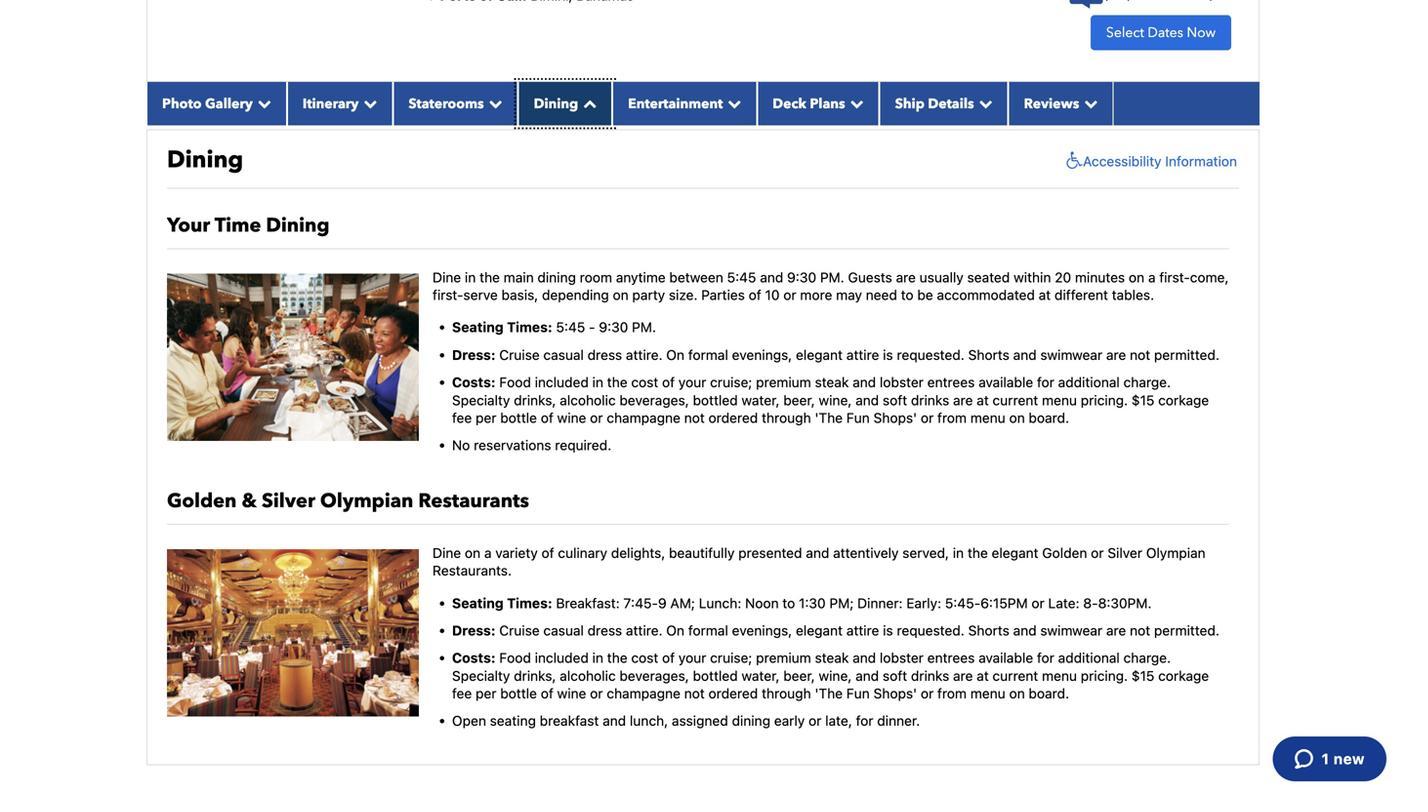 Task type: vqa. For each thing, say whether or not it's contained in the screenshot.


Task type: locate. For each thing, give the bounding box(es) containing it.
is for golden & silver olympian restaurants
[[883, 623, 893, 639]]

1 available from the top
[[978, 375, 1033, 391]]

2 attire from the top
[[846, 623, 879, 639]]

ordered for golden & silver olympian restaurants
[[708, 686, 758, 702]]

food
[[499, 375, 531, 391], [499, 650, 531, 667]]

dining left 'early'
[[732, 713, 770, 730]]

0 vertical spatial cruise
[[499, 347, 540, 363]]

early
[[774, 713, 805, 730]]

per for golden & silver olympian restaurants
[[476, 686, 497, 702]]

the down 7:45-
[[607, 650, 627, 667]]

0 vertical spatial dress: cruise casual dress attire. on formal evenings, elegant attire is requested. shorts and swimwear are not permitted.
[[452, 347, 1219, 363]]

chevron down image for photo gallery
[[253, 96, 271, 110]]

2 seating from the top
[[452, 595, 504, 611]]

entrees
[[927, 375, 975, 391], [927, 650, 975, 667]]

included down seating times: 5:45 - 9:30 pm.
[[535, 375, 589, 391]]

1 vertical spatial to
[[782, 595, 795, 611]]

lobster down the dinner:
[[880, 650, 924, 667]]

drinks for your time dining
[[911, 392, 949, 408]]

0 vertical spatial to
[[901, 287, 914, 303]]

costs: up open
[[452, 650, 496, 667]]

lunch,
[[630, 713, 668, 730]]

1 vertical spatial bottled
[[693, 668, 738, 684]]

1 steak from the top
[[815, 375, 849, 391]]

minutes
[[1075, 269, 1125, 285]]

chevron down image
[[253, 96, 271, 110], [359, 96, 377, 110], [723, 96, 741, 110], [845, 96, 864, 110], [974, 96, 993, 110], [1079, 96, 1098, 110]]

formal
[[688, 347, 728, 363], [688, 623, 728, 639]]

2 casual from the top
[[543, 623, 584, 639]]

dine left main at the left
[[433, 269, 461, 285]]

different
[[1054, 287, 1108, 303]]

additional
[[1058, 375, 1120, 391], [1058, 650, 1120, 667]]

1 requested. from the top
[[897, 347, 964, 363]]

at inside dine in the main dining room anytime between 5:45 and 9:30 pm. guests are usually seated within 20 minutes on a first-come, first-serve basis, depending on party size. parties of 10 or more may need to be accommodated at different tables.
[[1039, 287, 1051, 303]]

is down need
[[883, 347, 893, 363]]

1 on from the top
[[666, 347, 684, 363]]

1 vertical spatial ordered
[[708, 686, 758, 702]]

0 vertical spatial dine
[[433, 269, 461, 285]]

alcoholic up breakfast
[[560, 668, 616, 684]]

requested.
[[897, 347, 964, 363], [897, 623, 964, 639]]

0 vertical spatial ordered
[[708, 410, 758, 426]]

0 vertical spatial 'the
[[815, 410, 843, 426]]

soft
[[883, 392, 907, 408], [883, 668, 907, 684]]

costs:
[[452, 375, 496, 391], [452, 650, 496, 667]]

2 champagne from the top
[[607, 686, 680, 702]]

1 vertical spatial your
[[678, 650, 706, 667]]

through
[[762, 410, 811, 426], [762, 686, 811, 702]]

no
[[452, 438, 470, 454]]

wine
[[557, 410, 586, 426], [557, 686, 586, 702]]

chevron down image inside "deck plans" dropdown button
[[845, 96, 864, 110]]

1 charge. from the top
[[1123, 375, 1171, 391]]

premium down seating times: breakfast: 7:45-9 am; lunch: noon to 1:30 pm; dinner: early: 5:45-6:15pm or late: 8-8:30pm.
[[756, 650, 811, 667]]

staterooms button
[[393, 82, 518, 125]]

2 dress from the top
[[587, 623, 622, 639]]

2 drinks from the top
[[911, 668, 949, 684]]

$15
[[1132, 392, 1154, 408], [1132, 668, 1154, 684]]

chevron down image inside the itinerary dropdown button
[[359, 96, 377, 110]]

0 horizontal spatial 9:30
[[599, 319, 628, 336]]

may
[[836, 287, 862, 303]]

food for your time dining
[[499, 375, 531, 391]]

0 vertical spatial bottle
[[500, 410, 537, 426]]

permitted.
[[1154, 347, 1219, 363], [1154, 623, 1219, 639]]

1 is from the top
[[883, 347, 893, 363]]

cruise for golden & silver olympian restaurants
[[499, 623, 540, 639]]

1 horizontal spatial olympian
[[1146, 545, 1205, 561]]

0 vertical spatial pricing.
[[1081, 392, 1128, 408]]

ship details
[[895, 95, 974, 113]]

dining right the time
[[266, 212, 330, 239]]

1 times: from the top
[[507, 319, 552, 336]]

2 cost from the top
[[631, 650, 658, 667]]

seating times: 5:45 - 9:30 pm.
[[452, 319, 656, 336]]

available down accommodated at the right of page
[[978, 375, 1033, 391]]

0 vertical spatial additional
[[1058, 375, 1120, 391]]

2 times: from the top
[[507, 595, 552, 611]]

1 evenings, from the top
[[732, 347, 792, 363]]

1 vertical spatial wine
[[557, 686, 586, 702]]

bottle up seating
[[500, 686, 537, 702]]

2 is from the top
[[883, 623, 893, 639]]

2 additional from the top
[[1058, 650, 1120, 667]]

dining inside dropdown button
[[534, 95, 578, 113]]

2 lobster from the top
[[880, 650, 924, 667]]

on down am;
[[666, 623, 684, 639]]

accessibility
[[1083, 153, 1161, 169]]

dining right chevron down image
[[534, 95, 578, 113]]

on down size.
[[666, 347, 684, 363]]

0 vertical spatial attire
[[846, 347, 879, 363]]

champagne for your time dining
[[607, 410, 680, 426]]

1 horizontal spatial dining
[[732, 713, 770, 730]]

of up no reservations required.
[[541, 410, 553, 426]]

specialty up open
[[452, 668, 510, 684]]

2 per from the top
[[476, 686, 497, 702]]

1 vertical spatial beer,
[[783, 668, 815, 684]]

2 from from the top
[[937, 686, 967, 702]]

entrees down be
[[927, 375, 975, 391]]

pm. inside dine in the main dining room anytime between 5:45 and 9:30 pm. guests are usually seated within 20 minutes on a first-come, first-serve basis, depending on party size. parties of 10 or more may need to be accommodated at different tables.
[[820, 269, 844, 285]]

shops'
[[873, 410, 917, 426], [873, 686, 917, 702]]

food included in the cost of your cruise; premium steak and lobster entrees available for additional charge. specialty drinks, alcoholic beverages, bottled water, beer, wine, and soft drinks are at current menu pricing. $15 corkage fee per bottle of wine or champagne not ordered through 'the fun shops' or from menu on board.
[[452, 375, 1209, 426], [452, 650, 1209, 702]]

1 vertical spatial a
[[484, 545, 492, 561]]

select          dates now link
[[1091, 15, 1231, 50]]

times: down variety
[[507, 595, 552, 611]]

0 vertical spatial formal
[[688, 347, 728, 363]]

2 bottled from the top
[[693, 668, 738, 684]]

plans
[[810, 95, 845, 113]]

elegant up 6:15pm
[[992, 545, 1038, 561]]

entrees for your time dining
[[927, 375, 975, 391]]

seating for your time dining
[[452, 319, 504, 336]]

food for golden & silver olympian restaurants
[[499, 650, 531, 667]]

0 vertical spatial a
[[1148, 269, 1156, 285]]

0 vertical spatial on
[[666, 347, 684, 363]]

first-
[[1159, 269, 1190, 285], [433, 287, 463, 303]]

5:45 inside dine in the main dining room anytime between 5:45 and 9:30 pm. guests are usually seated within 20 minutes on a first-come, first-serve basis, depending on party size. parties of 10 or more may need to be accommodated at different tables.
[[727, 269, 756, 285]]

champagne for golden & silver olympian restaurants
[[607, 686, 680, 702]]

bottle
[[500, 410, 537, 426], [500, 686, 537, 702]]

fee up no
[[452, 410, 472, 426]]

to left 1:30
[[782, 595, 795, 611]]

0 vertical spatial food included in the cost of your cruise; premium steak and lobster entrees available for additional charge. specialty drinks, alcoholic beverages, bottled water, beer, wine, and soft drinks are at current menu pricing. $15 corkage fee per bottle of wine or champagne not ordered through 'the fun shops' or from menu on board.
[[452, 375, 1209, 426]]

9:30 up more
[[787, 269, 816, 285]]

2 beer, from the top
[[783, 668, 815, 684]]

chevron down image left ship
[[845, 96, 864, 110]]

1 horizontal spatial pm.
[[820, 269, 844, 285]]

is down the dinner:
[[883, 623, 893, 639]]

dress down -
[[587, 347, 622, 363]]

2 fun from the top
[[846, 686, 870, 702]]

1 vertical spatial shorts
[[968, 623, 1009, 639]]

from for golden & silver olympian restaurants
[[937, 686, 967, 702]]

2 formal from the top
[[688, 623, 728, 639]]

requested. down be
[[897, 347, 964, 363]]

elegant down more
[[796, 347, 843, 363]]

1 vertical spatial seating
[[452, 595, 504, 611]]

1 vertical spatial on
[[666, 623, 684, 639]]

on for golden & silver olympian restaurants
[[666, 623, 684, 639]]

1 included from the top
[[535, 375, 589, 391]]

1 dress from the top
[[587, 347, 622, 363]]

chevron down image inside the ship details dropdown button
[[974, 96, 993, 110]]

1 attire from the top
[[846, 347, 879, 363]]

drinks for golden & silver olympian restaurants
[[911, 668, 949, 684]]

0 vertical spatial available
[[978, 375, 1033, 391]]

1 chevron down image from the left
[[253, 96, 271, 110]]

charge. down tables.
[[1123, 375, 1171, 391]]

water, for golden & silver olympian restaurants
[[742, 668, 780, 684]]

wine up required.
[[557, 410, 586, 426]]

2 dress: from the top
[[452, 623, 496, 639]]

1 fun from the top
[[846, 410, 870, 426]]

on for your time dining
[[666, 347, 684, 363]]

1 vertical spatial first-
[[433, 287, 463, 303]]

casual down seating times: 5:45 - 9:30 pm.
[[543, 347, 584, 363]]

2 vertical spatial for
[[856, 713, 873, 730]]

is for your time dining
[[883, 347, 893, 363]]

accessibility information
[[1083, 153, 1237, 169]]

0 horizontal spatial a
[[484, 545, 492, 561]]

1 horizontal spatial golden
[[1042, 545, 1087, 561]]

1 champagne from the top
[[607, 410, 680, 426]]

0 vertical spatial drinks
[[911, 392, 949, 408]]

0 vertical spatial times:
[[507, 319, 552, 336]]

beverages,
[[619, 392, 689, 408], [619, 668, 689, 684]]

seating down restaurants.
[[452, 595, 504, 611]]

1 vertical spatial requested.
[[897, 623, 964, 639]]

your time dining
[[167, 212, 330, 239]]

dress: cruise casual dress attire. on formal evenings, elegant attire is requested. shorts and swimwear are not permitted. down may
[[452, 347, 1219, 363]]

alcoholic up required.
[[560, 392, 616, 408]]

2 evenings, from the top
[[732, 623, 792, 639]]

board. for your time dining
[[1029, 410, 1069, 426]]

1 lobster from the top
[[880, 375, 924, 391]]

2 shorts from the top
[[968, 623, 1009, 639]]

photo gallery button
[[146, 82, 287, 125]]

attire
[[846, 347, 879, 363], [846, 623, 879, 639]]

champagne
[[607, 410, 680, 426], [607, 686, 680, 702]]

first- right minutes
[[1159, 269, 1190, 285]]

0 vertical spatial drinks,
[[514, 392, 556, 408]]

3 chevron down image from the left
[[723, 96, 741, 110]]

0 vertical spatial at
[[1039, 287, 1051, 303]]

drinks
[[911, 392, 949, 408], [911, 668, 949, 684]]

available down 6:15pm
[[978, 650, 1033, 667]]

in down -
[[592, 375, 603, 391]]

charge. for your time dining
[[1123, 375, 1171, 391]]

room
[[580, 269, 612, 285]]

1 bottle from the top
[[500, 410, 537, 426]]

0 vertical spatial your
[[678, 375, 706, 391]]

in inside dine in the main dining room anytime between 5:45 and 9:30 pm. guests are usually seated within 20 minutes on a first-come, first-serve basis, depending on party size. parties of 10 or more may need to be accommodated at different tables.
[[465, 269, 476, 285]]

1 alcoholic from the top
[[560, 392, 616, 408]]

2 bottle from the top
[[500, 686, 537, 702]]

2 wine, from the top
[[819, 668, 852, 684]]

0 vertical spatial beer,
[[783, 392, 815, 408]]

2 alcoholic from the top
[[560, 668, 616, 684]]

open
[[452, 713, 486, 730]]

1 cruise; from the top
[[710, 375, 752, 391]]

1 vertical spatial premium
[[756, 650, 811, 667]]

0 vertical spatial shorts
[[968, 347, 1009, 363]]

2 horizontal spatial dining
[[534, 95, 578, 113]]

steak down more
[[815, 375, 849, 391]]

delights,
[[611, 545, 665, 561]]

elegant for golden & silver olympian restaurants
[[796, 623, 843, 639]]

size.
[[669, 287, 698, 303]]

additional down 8-
[[1058, 650, 1120, 667]]

dress for golden & silver olympian restaurants
[[587, 623, 622, 639]]

2 pricing. from the top
[[1081, 668, 1128, 684]]

per
[[476, 410, 497, 426], [476, 686, 497, 702]]

champagne up lunch,
[[607, 686, 680, 702]]

soft for golden & silver olympian restaurants
[[883, 668, 907, 684]]

the
[[480, 269, 500, 285], [607, 375, 627, 391], [968, 545, 988, 561], [607, 650, 627, 667]]

2 'the from the top
[[815, 686, 843, 702]]

entertainment
[[628, 95, 723, 113]]

0 horizontal spatial golden
[[167, 488, 237, 515]]

chevron down image left deck
[[723, 96, 741, 110]]

dine up restaurants.
[[433, 545, 461, 561]]

1 vertical spatial water,
[[742, 668, 780, 684]]

evenings, for golden & silver olympian restaurants
[[732, 623, 792, 639]]

'the for your time dining
[[815, 410, 843, 426]]

1 vertical spatial golden
[[1042, 545, 1087, 561]]

times: down basis,
[[507, 319, 552, 336]]

0 vertical spatial requested.
[[897, 347, 964, 363]]

evenings, down 10
[[732, 347, 792, 363]]

2 board. from the top
[[1029, 686, 1069, 702]]

golden up late:
[[1042, 545, 1087, 561]]

corkage for your time dining
[[1158, 392, 1209, 408]]

available for your time dining
[[978, 375, 1033, 391]]

dress
[[587, 347, 622, 363], [587, 623, 622, 639]]

0 vertical spatial soft
[[883, 392, 907, 408]]

0 vertical spatial premium
[[756, 375, 811, 391]]

charge. down 8:30pm.
[[1123, 650, 1171, 667]]

shorts for golden & silver olympian restaurants
[[968, 623, 1009, 639]]

entrees down 5:45-
[[927, 650, 975, 667]]

5:45 up parties
[[727, 269, 756, 285]]

0 vertical spatial entrees
[[927, 375, 975, 391]]

elegant down 1:30
[[796, 623, 843, 639]]

1 current from the top
[[993, 392, 1038, 408]]

1 pricing. from the top
[[1081, 392, 1128, 408]]

chevron down image for ship details
[[974, 96, 993, 110]]

0 vertical spatial per
[[476, 410, 497, 426]]

of right variety
[[541, 545, 554, 561]]

chevron down image up wheelchair icon at the right top
[[1079, 96, 1098, 110]]

premium for your time dining
[[756, 375, 811, 391]]

1 per from the top
[[476, 410, 497, 426]]

attire. down party on the top left of page
[[626, 347, 663, 363]]

reservations
[[474, 438, 551, 454]]

restaurants.
[[433, 563, 512, 579]]

swimwear for golden & silver olympian restaurants
[[1040, 623, 1102, 639]]

dining inside dine in the main dining room anytime between 5:45 and 9:30 pm. guests are usually seated within 20 minutes on a first-come, first-serve basis, depending on party size. parties of 10 or more may need to be accommodated at different tables.
[[537, 269, 576, 285]]

attire. for golden & silver olympian restaurants
[[626, 623, 663, 639]]

alcoholic for your time dining
[[560, 392, 616, 408]]

dine inside dine in the main dining room anytime between 5:45 and 9:30 pm. guests are usually seated within 20 minutes on a first-come, first-serve basis, depending on party size. parties of 10 or more may need to be accommodated at different tables.
[[433, 269, 461, 285]]

0 vertical spatial swimwear
[[1040, 347, 1102, 363]]

1 vertical spatial from
[[937, 686, 967, 702]]

bottle for your time dining
[[500, 410, 537, 426]]

come,
[[1190, 269, 1229, 285]]

2 food from the top
[[499, 650, 531, 667]]

early:
[[906, 595, 941, 611]]

drinks, up seating
[[514, 668, 556, 684]]

dress:
[[452, 347, 496, 363], [452, 623, 496, 639]]

1 vertical spatial elegant
[[992, 545, 1038, 561]]

pm.
[[820, 269, 844, 285], [632, 319, 656, 336]]

6 chevron down image from the left
[[1079, 96, 1098, 110]]

2 soft from the top
[[883, 668, 907, 684]]

a inside dine in the main dining room anytime between 5:45 and 9:30 pm. guests are usually seated within 20 minutes on a first-come, first-serve basis, depending on party size. parties of 10 or more may need to be accommodated at different tables.
[[1148, 269, 1156, 285]]

cruise; for your time dining
[[710, 375, 752, 391]]

bottled
[[693, 392, 738, 408], [693, 668, 738, 684]]

chevron down image left itinerary
[[253, 96, 271, 110]]

5:45 left -
[[556, 319, 585, 336]]

2 vertical spatial at
[[977, 668, 989, 684]]

fee
[[452, 410, 472, 426], [452, 686, 472, 702]]

golden inside dine on a variety of culinary delights, beautifully presented and attentively served, in the elegant golden or silver olympian restaurants.
[[1042, 545, 1087, 561]]

lobster down need
[[880, 375, 924, 391]]

included down breakfast:
[[535, 650, 589, 667]]

0 vertical spatial silver
[[262, 488, 315, 515]]

1 $15 from the top
[[1132, 392, 1154, 408]]

1 bottled from the top
[[693, 392, 738, 408]]

1 dress: from the top
[[452, 347, 496, 363]]

1 vertical spatial dress
[[587, 623, 622, 639]]

1 vertical spatial cruise;
[[710, 650, 752, 667]]

more
[[800, 287, 832, 303]]

to
[[901, 287, 914, 303], [782, 595, 795, 611]]

pm. up more
[[820, 269, 844, 285]]

pricing. for golden & silver olympian restaurants
[[1081, 668, 1128, 684]]

formal down lunch:
[[688, 623, 728, 639]]

casual for golden & silver olympian restaurants
[[543, 623, 584, 639]]

chevron down image left "reviews"
[[974, 96, 993, 110]]

1 food included in the cost of your cruise; premium steak and lobster entrees available for additional charge. specialty drinks, alcoholic beverages, bottled water, beer, wine, and soft drinks are at current menu pricing. $15 corkage fee per bottle of wine or champagne not ordered through 'the fun shops' or from menu on board. from the top
[[452, 375, 1209, 426]]

2 entrees from the top
[[927, 650, 975, 667]]

2 chevron down image from the left
[[359, 96, 377, 110]]

drinks, for your time dining
[[514, 392, 556, 408]]

2 permitted. from the top
[[1154, 623, 1219, 639]]

ordered for your time dining
[[708, 410, 758, 426]]

fee up open
[[452, 686, 472, 702]]

deck plans button
[[757, 82, 879, 125]]

chevron down image inside 'entertainment' dropdown button
[[723, 96, 741, 110]]

4 chevron down image from the left
[[845, 96, 864, 110]]

wine, for golden & silver olympian restaurants
[[819, 668, 852, 684]]

2 dress: cruise casual dress attire. on formal evenings, elegant attire is requested. shorts and swimwear are not permitted. from the top
[[452, 623, 1219, 639]]

shops' for your time dining
[[873, 410, 917, 426]]

your down am;
[[678, 650, 706, 667]]

premium
[[756, 375, 811, 391], [756, 650, 811, 667]]

0 vertical spatial dining
[[537, 269, 576, 285]]

cruise;
[[710, 375, 752, 391], [710, 650, 752, 667]]

2 corkage from the top
[[1158, 668, 1209, 684]]

2 fee from the top
[[452, 686, 472, 702]]

evenings, for your time dining
[[732, 347, 792, 363]]

9:30
[[787, 269, 816, 285], [599, 319, 628, 336]]

1 vertical spatial attire
[[846, 623, 879, 639]]

dress: cruise casual dress attire. on formal evenings, elegant attire is requested. shorts and swimwear are not permitted. down pm;
[[452, 623, 1219, 639]]

0 vertical spatial from
[[937, 410, 967, 426]]

0 vertical spatial steak
[[815, 375, 849, 391]]

1 seating from the top
[[452, 319, 504, 336]]

first- left basis,
[[433, 287, 463, 303]]

1 vertical spatial corkage
[[1158, 668, 1209, 684]]

a
[[1148, 269, 1156, 285], [484, 545, 492, 561]]

1 entrees from the top
[[927, 375, 975, 391]]

in right 'served,' on the right of page
[[953, 545, 964, 561]]

wine,
[[819, 392, 852, 408], [819, 668, 852, 684]]

2 specialty from the top
[[452, 668, 510, 684]]

cruise; down lunch:
[[710, 650, 752, 667]]

1 cost from the top
[[631, 375, 658, 391]]

1 vertical spatial swimwear
[[1040, 623, 1102, 639]]

dining up depending
[[537, 269, 576, 285]]

1 vertical spatial 5:45
[[556, 319, 585, 336]]

1 board. from the top
[[1029, 410, 1069, 426]]

bottle for golden & silver olympian restaurants
[[500, 686, 537, 702]]

0 vertical spatial dress
[[587, 347, 622, 363]]

in
[[465, 269, 476, 285], [592, 375, 603, 391], [953, 545, 964, 561], [592, 650, 603, 667]]

costs: up no
[[452, 375, 496, 391]]

chevron down image for deck plans
[[845, 96, 864, 110]]

1 vertical spatial formal
[[688, 623, 728, 639]]

specialty for your time dining
[[452, 392, 510, 408]]

of left 10
[[749, 287, 761, 303]]

premium down 10
[[756, 375, 811, 391]]

1 wine, from the top
[[819, 392, 852, 408]]

per for your time dining
[[476, 410, 497, 426]]

1 your from the top
[[678, 375, 706, 391]]

culinary
[[558, 545, 607, 561]]

food included in the cost of your cruise; premium steak and lobster entrees available for additional charge. specialty drinks, alcoholic beverages, bottled water, beer, wine, and soft drinks are at current menu pricing. $15 corkage fee per bottle of wine or champagne not ordered through 'the fun shops' or from menu on board. for your time dining
[[452, 375, 1209, 426]]

9:30 right -
[[599, 319, 628, 336]]

your
[[167, 212, 210, 239]]

food up reservations
[[499, 375, 531, 391]]

2 vertical spatial elegant
[[796, 623, 843, 639]]

1 swimwear from the top
[[1040, 347, 1102, 363]]

1 casual from the top
[[543, 347, 584, 363]]

fee for golden & silver olympian restaurants
[[452, 686, 472, 702]]

2 costs: from the top
[[452, 650, 496, 667]]

corkage
[[1158, 392, 1209, 408], [1158, 668, 1209, 684]]

1 vertical spatial permitted.
[[1154, 623, 1219, 639]]

attire down the dinner:
[[846, 623, 879, 639]]

1 dine from the top
[[433, 269, 461, 285]]

dine inside dine on a variety of culinary delights, beautifully presented and attentively served, in the elegant golden or silver olympian restaurants.
[[433, 545, 461, 561]]

shorts down accommodated at the right of page
[[968, 347, 1009, 363]]

shorts down 6:15pm
[[968, 623, 1009, 639]]

2 steak from the top
[[815, 650, 849, 667]]

1 beverages, from the top
[[619, 392, 689, 408]]

1 vertical spatial dress:
[[452, 623, 496, 639]]

2 current from the top
[[993, 668, 1038, 684]]

requested. down early:
[[897, 623, 964, 639]]

1 vertical spatial alcoholic
[[560, 668, 616, 684]]

swimwear for your time dining
[[1040, 347, 1102, 363]]

available
[[978, 375, 1033, 391], [978, 650, 1033, 667]]

champagne up required.
[[607, 410, 680, 426]]

per up reservations
[[476, 410, 497, 426]]

2 premium from the top
[[756, 650, 811, 667]]

1 vertical spatial lobster
[[880, 650, 924, 667]]

steak for golden & silver olympian restaurants
[[815, 650, 849, 667]]

0 vertical spatial $15
[[1132, 392, 1154, 408]]

1 vertical spatial beverages,
[[619, 668, 689, 684]]

drinks, up no reservations required.
[[514, 392, 556, 408]]

1 food from the top
[[499, 375, 531, 391]]

cruise for your time dining
[[499, 347, 540, 363]]

1 costs: from the top
[[452, 375, 496, 391]]

additional down different
[[1058, 375, 1120, 391]]

2 ordered from the top
[[708, 686, 758, 702]]

2 charge. from the top
[[1123, 650, 1171, 667]]

0 vertical spatial cruise;
[[710, 375, 752, 391]]

2 on from the top
[[666, 623, 684, 639]]

a up tables.
[[1148, 269, 1156, 285]]

1 vertical spatial through
[[762, 686, 811, 702]]

dress: cruise casual dress attire. on formal evenings, elegant attire is requested. shorts and swimwear are not permitted. for golden & silver olympian restaurants
[[452, 623, 1219, 639]]

'the for golden & silver olympian restaurants
[[815, 686, 843, 702]]

0 vertical spatial permitted.
[[1154, 347, 1219, 363]]

0 vertical spatial elegant
[[796, 347, 843, 363]]

the right 'served,' on the right of page
[[968, 545, 988, 561]]

1 premium from the top
[[756, 375, 811, 391]]

1 attire. from the top
[[626, 347, 663, 363]]

evenings, down noon
[[732, 623, 792, 639]]

1 shops' from the top
[[873, 410, 917, 426]]

beer,
[[783, 392, 815, 408], [783, 668, 815, 684]]

specialty up no
[[452, 392, 510, 408]]

dress for your time dining
[[587, 347, 622, 363]]

2 your from the top
[[678, 650, 706, 667]]

chevron down image inside the photo gallery dropdown button
[[253, 96, 271, 110]]

2 attire. from the top
[[626, 623, 663, 639]]

2 cruise from the top
[[499, 623, 540, 639]]

wine up breakfast
[[557, 686, 586, 702]]

beer, for golden & silver olympian restaurants
[[783, 668, 815, 684]]

0 vertical spatial wine
[[557, 410, 586, 426]]

current
[[993, 392, 1038, 408], [993, 668, 1038, 684]]

requested. for golden & silver olympian restaurants
[[897, 623, 964, 639]]

dress: for golden & silver olympian restaurants
[[452, 623, 496, 639]]

seating down serve
[[452, 319, 504, 336]]

within
[[1014, 269, 1051, 285]]

itinerary button
[[287, 82, 393, 125]]

0 vertical spatial charge.
[[1123, 375, 1171, 391]]

dress: down serve
[[452, 347, 496, 363]]

additional for golden & silver olympian restaurants
[[1058, 650, 1120, 667]]

1 horizontal spatial to
[[901, 287, 914, 303]]

2 included from the top
[[535, 650, 589, 667]]

1 vertical spatial drinks,
[[514, 668, 556, 684]]

1 horizontal spatial 5:45
[[727, 269, 756, 285]]

board. for golden & silver olympian restaurants
[[1029, 686, 1069, 702]]

olympian
[[320, 488, 413, 515], [1146, 545, 1205, 561]]

1 vertical spatial current
[[993, 668, 1038, 684]]

5:45
[[727, 269, 756, 285], [556, 319, 585, 336]]

0 horizontal spatial dining
[[167, 144, 243, 176]]

golden & silver olympian restaurants
[[167, 488, 529, 515]]

1 vertical spatial available
[[978, 650, 1033, 667]]

cruise down restaurants.
[[499, 623, 540, 639]]

pm. down party on the top left of page
[[632, 319, 656, 336]]

2 through from the top
[[762, 686, 811, 702]]

1 corkage from the top
[[1158, 392, 1209, 408]]

specialty for golden & silver olympian restaurants
[[452, 668, 510, 684]]

1 vertical spatial food
[[499, 650, 531, 667]]

1 dress: cruise casual dress attire. on formal evenings, elegant attire is requested. shorts and swimwear are not permitted. from the top
[[452, 347, 1219, 363]]

chevron down image inside reviews dropdown button
[[1079, 96, 1098, 110]]

2 available from the top
[[978, 650, 1033, 667]]

casual down breakfast:
[[543, 623, 584, 639]]

2 cruise; from the top
[[710, 650, 752, 667]]

casual for your time dining
[[543, 347, 584, 363]]

1 vertical spatial steak
[[815, 650, 849, 667]]

beautifully
[[669, 545, 735, 561]]

of inside dine in the main dining room anytime between 5:45 and 9:30 pm. guests are usually seated within 20 minutes on a first-come, first-serve basis, depending on party size. parties of 10 or more may need to be accommodated at different tables.
[[749, 287, 761, 303]]

1 vertical spatial costs:
[[452, 650, 496, 667]]

swimwear down different
[[1040, 347, 1102, 363]]

for
[[1037, 375, 1054, 391], [1037, 650, 1054, 667], [856, 713, 873, 730]]

attire. down 7:45-
[[626, 623, 663, 639]]

8:30pm.
[[1098, 595, 1152, 611]]

1 vertical spatial fun
[[846, 686, 870, 702]]

to left be
[[901, 287, 914, 303]]

2 dine from the top
[[433, 545, 461, 561]]

food included in the cost of your cruise; premium steak and lobster entrees available for additional charge. specialty drinks, alcoholic beverages, bottled water, beer, wine, and soft drinks are at current menu pricing. $15 corkage fee per bottle of wine or champagne not ordered through 'the fun shops' or from menu on board. for golden & silver olympian restaurants
[[452, 650, 1209, 702]]

lobster for golden & silver olympian restaurants
[[880, 650, 924, 667]]

formal down parties
[[688, 347, 728, 363]]

usually
[[920, 269, 963, 285]]

ship details button
[[879, 82, 1008, 125]]

1 vertical spatial pm.
[[632, 319, 656, 336]]

1 horizontal spatial a
[[1148, 269, 1156, 285]]

2 shops' from the top
[[873, 686, 917, 702]]

1 horizontal spatial first-
[[1159, 269, 1190, 285]]

0 vertical spatial shops'
[[873, 410, 917, 426]]

1 vertical spatial attire.
[[626, 623, 663, 639]]

your down size.
[[678, 375, 706, 391]]

0 vertical spatial lobster
[[880, 375, 924, 391]]

or inside dine on a variety of culinary delights, beautifully presented and attentively served, in the elegant golden or silver olympian restaurants.
[[1091, 545, 1104, 561]]

1 permitted. from the top
[[1154, 347, 1219, 363]]

dinner.
[[877, 713, 920, 730]]

shorts
[[968, 347, 1009, 363], [968, 623, 1009, 639]]

steak down pm;
[[815, 650, 849, 667]]

0 vertical spatial is
[[883, 347, 893, 363]]

of down size.
[[662, 375, 675, 391]]

cruise down seating times: 5:45 - 9:30 pm.
[[499, 347, 540, 363]]

fun for your time dining
[[846, 410, 870, 426]]

1 through from the top
[[762, 410, 811, 426]]

between
[[669, 269, 723, 285]]

1 'the from the top
[[815, 410, 843, 426]]

at
[[1039, 287, 1051, 303], [977, 392, 989, 408], [977, 668, 989, 684]]

2 requested. from the top
[[897, 623, 964, 639]]

cruise
[[499, 347, 540, 363], [499, 623, 540, 639]]



Task type: describe. For each thing, give the bounding box(es) containing it.
reviews button
[[1008, 82, 1113, 125]]

1:30
[[799, 595, 826, 611]]

in down breakfast:
[[592, 650, 603, 667]]

costs: for your time dining
[[452, 375, 496, 391]]

permitted. for golden & silver olympian restaurants
[[1154, 623, 1219, 639]]

6:15pm
[[980, 595, 1028, 611]]

attire for your time dining
[[846, 347, 879, 363]]

anytime
[[616, 269, 666, 285]]

dining main content
[[137, 0, 1269, 796]]

the up required.
[[607, 375, 627, 391]]

photo gallery
[[162, 95, 253, 113]]

lunch:
[[699, 595, 741, 611]]

additional for your time dining
[[1058, 375, 1120, 391]]

for for golden & silver olympian restaurants
[[1037, 650, 1054, 667]]

current for your time dining
[[993, 392, 1038, 408]]

9:30 inside dine in the main dining room anytime between 5:45 and 9:30 pm. guests are usually seated within 20 minutes on a first-come, first-serve basis, depending on party size. parties of 10 or more may need to be accommodated at different tables.
[[787, 269, 816, 285]]

your for your time dining
[[678, 375, 706, 391]]

included for golden & silver olympian restaurants
[[535, 650, 589, 667]]

fun for golden & silver olympian restaurants
[[846, 686, 870, 702]]

entrees for golden & silver olympian restaurants
[[927, 650, 975, 667]]

in inside dine on a variety of culinary delights, beautifully presented and attentively served, in the elegant golden or silver olympian restaurants.
[[953, 545, 964, 561]]

select
[[1106, 23, 1144, 42]]

beer, for your time dining
[[783, 392, 815, 408]]

0 vertical spatial olympian
[[320, 488, 413, 515]]

cost for your time dining
[[631, 375, 658, 391]]

serve
[[463, 287, 498, 303]]

time
[[215, 212, 261, 239]]

are inside dine in the main dining room anytime between 5:45 and 9:30 pm. guests are usually seated within 20 minutes on a first-come, first-serve basis, depending on party size. parties of 10 or more may need to be accommodated at different tables.
[[896, 269, 916, 285]]

-
[[589, 319, 595, 336]]

0 horizontal spatial first-
[[433, 287, 463, 303]]

no reservations required.
[[452, 438, 611, 454]]

alcoholic for golden & silver olympian restaurants
[[560, 668, 616, 684]]

or inside dine in the main dining room anytime between 5:45 and 9:30 pm. guests are usually seated within 20 minutes on a first-come, first-serve basis, depending on party size. parties of 10 or more may need to be accommodated at different tables.
[[783, 287, 796, 303]]

times: for your time dining
[[507, 319, 552, 336]]

requested. for your time dining
[[897, 347, 964, 363]]

soft for your time dining
[[883, 392, 907, 408]]

bottled for golden & silver olympian restaurants
[[693, 668, 738, 684]]

the inside dine on a variety of culinary delights, beautifully presented and attentively served, in the elegant golden or silver olympian restaurants.
[[968, 545, 988, 561]]

at for your time dining
[[977, 392, 989, 408]]

$15 for your time dining
[[1132, 392, 1154, 408]]

reviews
[[1024, 95, 1079, 113]]

itinerary
[[303, 95, 359, 113]]

parties
[[701, 287, 745, 303]]

information
[[1165, 153, 1237, 169]]

2 vertical spatial dining
[[266, 212, 330, 239]]

pm;
[[829, 595, 854, 611]]

on inside dine on a variety of culinary delights, beautifully presented and attentively served, in the elegant golden or silver olympian restaurants.
[[465, 545, 481, 561]]

dine for golden & silver olympian restaurants
[[433, 545, 461, 561]]

8-
[[1083, 595, 1098, 611]]

premium for golden & silver olympian restaurants
[[756, 650, 811, 667]]

dining button
[[518, 82, 612, 125]]

tables.
[[1112, 287, 1154, 303]]

dates
[[1148, 23, 1183, 42]]

am;
[[670, 595, 695, 611]]

now
[[1187, 23, 1216, 42]]

dinner:
[[857, 595, 903, 611]]

olympian inside dine on a variety of culinary delights, beautifully presented and attentively served, in the elegant golden or silver olympian restaurants.
[[1146, 545, 1205, 561]]

dress: for your time dining
[[452, 347, 496, 363]]

a inside dine on a variety of culinary delights, beautifully presented and attentively served, in the elegant golden or silver olympian restaurants.
[[484, 545, 492, 561]]

pricing. for your time dining
[[1081, 392, 1128, 408]]

be
[[917, 287, 933, 303]]

restaurants
[[418, 488, 529, 515]]

seating
[[490, 713, 536, 730]]

fee for your time dining
[[452, 410, 472, 426]]

seated
[[967, 269, 1010, 285]]

silver inside dine on a variety of culinary delights, beautifully presented and attentively served, in the elegant golden or silver olympian restaurants.
[[1108, 545, 1142, 561]]

available for golden & silver olympian restaurants
[[978, 650, 1033, 667]]

elegant inside dine on a variety of culinary delights, beautifully presented and attentively served, in the elegant golden or silver olympian restaurants.
[[992, 545, 1038, 561]]

cost for golden & silver olympian restaurants
[[631, 650, 658, 667]]

1 vertical spatial dining
[[732, 713, 770, 730]]

ship
[[895, 95, 925, 113]]

chevron up image
[[578, 96, 597, 110]]

beverages, for golden & silver olympian restaurants
[[619, 668, 689, 684]]

bottled for your time dining
[[693, 392, 738, 408]]

for for your time dining
[[1037, 375, 1054, 391]]

staterooms
[[408, 95, 484, 113]]

accommodated
[[937, 287, 1035, 303]]

0 horizontal spatial silver
[[262, 488, 315, 515]]

variety
[[495, 545, 538, 561]]

select          dates now
[[1106, 23, 1216, 42]]

and inside dine on a variety of culinary delights, beautifully presented and attentively served, in the elegant golden or silver olympian restaurants.
[[806, 545, 829, 561]]

drinks, for golden & silver olympian restaurants
[[514, 668, 556, 684]]

10
[[765, 287, 780, 303]]

of up breakfast
[[541, 686, 553, 702]]

formal for golden & silver olympian restaurants
[[688, 623, 728, 639]]

from for your time dining
[[937, 410, 967, 426]]

chevron down image for itinerary
[[359, 96, 377, 110]]

to inside dine in the main dining room anytime between 5:45 and 9:30 pm. guests are usually seated within 20 minutes on a first-come, first-serve basis, depending on party size. parties of 10 or more may need to be accommodated at different tables.
[[901, 287, 914, 303]]

assigned
[[672, 713, 728, 730]]

dine in the main dining room anytime between 5:45 and 9:30 pm. guests are usually seated within 20 minutes on a first-come, first-serve basis, depending on party size. parties of 10 or more may need to be accommodated at different tables.
[[433, 269, 1229, 303]]

served,
[[902, 545, 949, 561]]

photo
[[162, 95, 202, 113]]

through for golden & silver olympian restaurants
[[762, 686, 811, 702]]

charge. for golden & silver olympian restaurants
[[1123, 650, 1171, 667]]

dress: cruise casual dress attire. on formal evenings, elegant attire is requested. shorts and swimwear are not permitted. for your time dining
[[452, 347, 1219, 363]]

late:
[[1048, 595, 1079, 611]]

cruise; for golden & silver olympian restaurants
[[710, 650, 752, 667]]

attire for golden & silver olympian restaurants
[[846, 623, 879, 639]]

breakfast
[[540, 713, 599, 730]]

of inside dine on a variety of culinary delights, beautifully presented and attentively served, in the elegant golden or silver olympian restaurants.
[[541, 545, 554, 561]]

wine for golden & silver olympian restaurants
[[557, 686, 586, 702]]

deck plans
[[773, 95, 845, 113]]

corkage for golden & silver olympian restaurants
[[1158, 668, 1209, 684]]

dine for your time dining
[[433, 269, 461, 285]]

gallery
[[205, 95, 253, 113]]

basis,
[[501, 287, 538, 303]]

attentively
[[833, 545, 899, 561]]

deck
[[773, 95, 806, 113]]

chevron down image
[[484, 96, 502, 110]]

permitted. for your time dining
[[1154, 347, 1219, 363]]

party
[[632, 287, 665, 303]]

late,
[[825, 713, 852, 730]]

main
[[504, 269, 534, 285]]

details
[[928, 95, 974, 113]]

0 horizontal spatial pm.
[[632, 319, 656, 336]]

beverages, for your time dining
[[619, 392, 689, 408]]

included for your time dining
[[535, 375, 589, 391]]

chevron down image for entertainment
[[723, 96, 741, 110]]

steak for your time dining
[[815, 375, 849, 391]]

noon
[[745, 595, 779, 611]]

chevron down image for reviews
[[1079, 96, 1098, 110]]

20
[[1055, 269, 1071, 285]]

0 horizontal spatial 5:45
[[556, 319, 585, 336]]

of down 9 on the left bottom of the page
[[662, 650, 675, 667]]

open seating breakfast and lunch, assigned dining early or late, for dinner.
[[452, 713, 920, 730]]

9
[[658, 595, 667, 611]]

current for golden & silver olympian restaurants
[[993, 668, 1038, 684]]

5:45-
[[945, 595, 980, 611]]

costs: for golden & silver olympian restaurants
[[452, 650, 496, 667]]

shops' for golden & silver olympian restaurants
[[873, 686, 917, 702]]

7:45-
[[623, 595, 658, 611]]

attire. for your time dining
[[626, 347, 663, 363]]

lobster for your time dining
[[880, 375, 924, 391]]

$15 for golden & silver olympian restaurants
[[1132, 668, 1154, 684]]

breakfast:
[[556, 595, 620, 611]]

elegant for your time dining
[[796, 347, 843, 363]]

need
[[866, 287, 897, 303]]

1 vertical spatial dining
[[167, 144, 243, 176]]

and inside dine in the main dining room anytime between 5:45 and 9:30 pm. guests are usually seated within 20 minutes on a first-come, first-serve basis, depending on party size. parties of 10 or more may need to be accommodated at different tables.
[[760, 269, 783, 285]]

the inside dine in the main dining room anytime between 5:45 and 9:30 pm. guests are usually seated within 20 minutes on a first-come, first-serve basis, depending on party size. parties of 10 or more may need to be accommodated at different tables.
[[480, 269, 500, 285]]

entertainment button
[[612, 82, 757, 125]]

seating for golden & silver olympian restaurants
[[452, 595, 504, 611]]

wheelchair image
[[1061, 151, 1083, 171]]

&
[[242, 488, 257, 515]]

0 horizontal spatial to
[[782, 595, 795, 611]]

depending
[[542, 287, 609, 303]]

shorts for your time dining
[[968, 347, 1009, 363]]

required.
[[555, 438, 611, 454]]

wine for your time dining
[[557, 410, 586, 426]]

accessibility information link
[[1061, 151, 1237, 171]]

guests
[[848, 269, 892, 285]]

0 vertical spatial golden
[[167, 488, 237, 515]]

presented
[[738, 545, 802, 561]]



